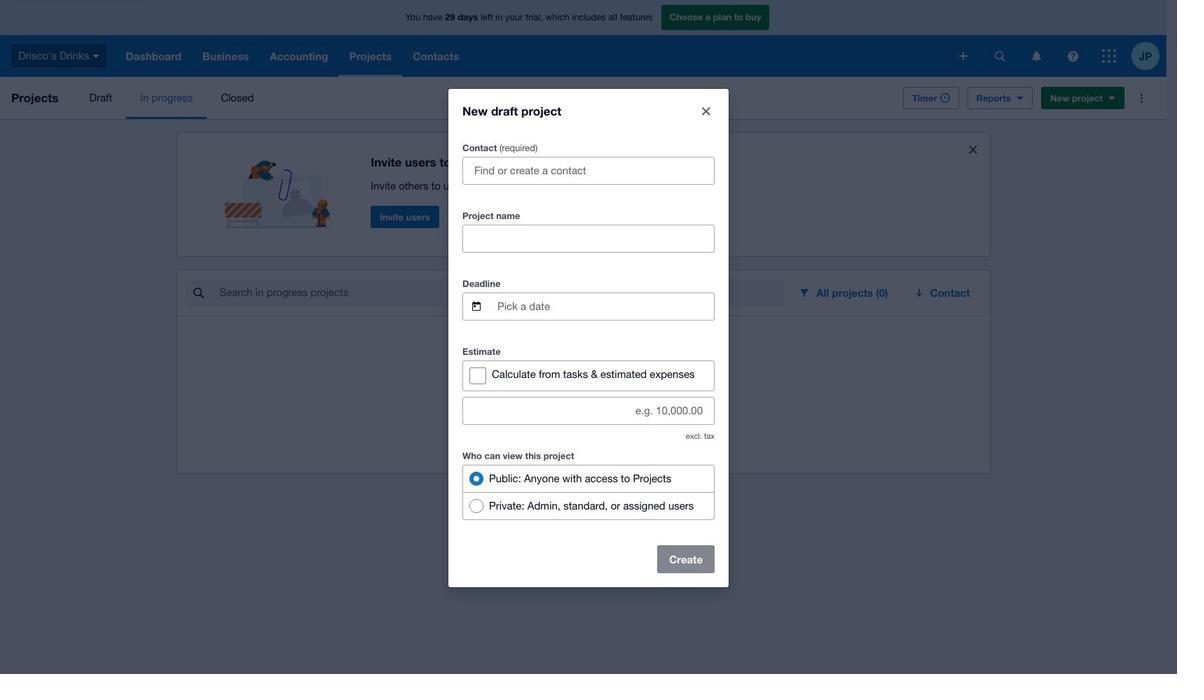 Task type: locate. For each thing, give the bounding box(es) containing it.
banner
[[0, 0, 1167, 77]]

None field
[[463, 225, 714, 252]]

svg image
[[1102, 49, 1116, 63], [995, 51, 1005, 61], [1032, 51, 1041, 61], [959, 52, 968, 60]]

e.g. 10,000.00 field
[[463, 398, 714, 424]]

Search in progress projects search field
[[218, 280, 784, 306]]

svg image
[[1068, 51, 1078, 61], [93, 54, 100, 58]]

group
[[463, 465, 715, 520]]

dialog
[[449, 89, 729, 588]]

Find or create a contact field
[[463, 157, 714, 184]]



Task type: vqa. For each thing, say whether or not it's contained in the screenshot.
be
no



Task type: describe. For each thing, give the bounding box(es) containing it.
Pick a date field
[[496, 293, 714, 320]]

0 horizontal spatial svg image
[[93, 54, 100, 58]]

invite users to projects image
[[225, 144, 337, 228]]

1 horizontal spatial svg image
[[1068, 51, 1078, 61]]



